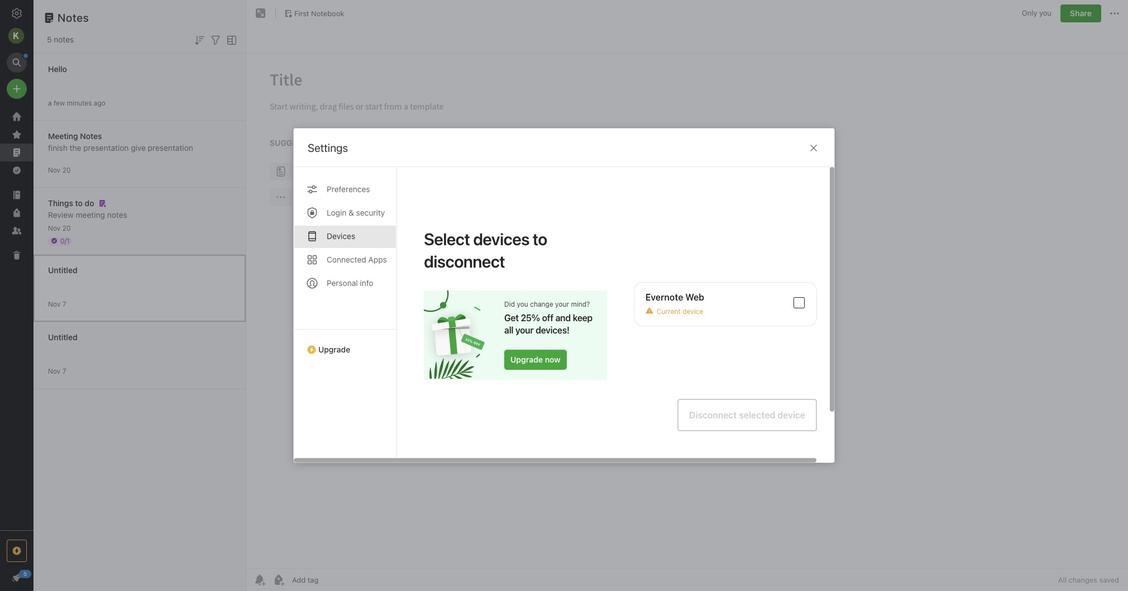 Task type: vqa. For each thing, say whether or not it's contained in the screenshot.
1st the 'few' from the top
no



Task type: locate. For each thing, give the bounding box(es) containing it.
login & security
[[327, 208, 385, 217]]

add a reminder image
[[253, 573, 267, 587]]

notes up 5 notes
[[58, 11, 89, 24]]

0 horizontal spatial your
[[516, 325, 534, 335]]

nov
[[48, 166, 61, 174], [48, 224, 61, 232], [48, 300, 61, 308], [48, 367, 61, 375]]

note list element
[[34, 0, 246, 591]]

notes up the
[[80, 131, 102, 141]]

only
[[1023, 9, 1038, 17]]

you
[[1040, 9, 1052, 17], [517, 300, 529, 308]]

to right devices
[[533, 229, 548, 249]]

your down 25%
[[516, 325, 534, 335]]

0 vertical spatial device
[[683, 307, 704, 315]]

0 vertical spatial your
[[556, 300, 570, 308]]

meeting
[[76, 210, 105, 219]]

device inside button
[[778, 410, 806, 420]]

0 horizontal spatial presentation
[[83, 143, 129, 152]]

1 vertical spatial to
[[533, 229, 548, 249]]

connected apps
[[327, 255, 387, 264]]

minutes
[[67, 99, 92, 107]]

5
[[47, 35, 52, 44]]

you right 'did'
[[517, 300, 529, 308]]

0 vertical spatial to
[[75, 198, 83, 208]]

3 nov from the top
[[48, 300, 61, 308]]

home image
[[10, 110, 23, 124]]

2 7 from the top
[[62, 367, 66, 375]]

notes right 5
[[54, 35, 74, 44]]

expand note image
[[254, 7, 268, 20]]

security
[[356, 208, 385, 217]]

0 horizontal spatial notes
[[54, 35, 74, 44]]

notes inside meeting notes finish the presentation give presentation
[[80, 131, 102, 141]]

1 horizontal spatial your
[[556, 300, 570, 308]]

review
[[48, 210, 74, 219]]

1 horizontal spatial notes
[[107, 210, 127, 219]]

off
[[542, 313, 554, 323]]

personal
[[327, 278, 358, 288]]

device down web
[[683, 307, 704, 315]]

first notebook button
[[281, 6, 348, 21]]

0 horizontal spatial device
[[683, 307, 704, 315]]

change
[[530, 300, 554, 308]]

1 horizontal spatial you
[[1040, 9, 1052, 17]]

20
[[62, 166, 71, 174], [62, 224, 71, 232]]

presentation right give
[[148, 143, 193, 152]]

1 vertical spatial notes
[[80, 131, 102, 141]]

settings image
[[10, 7, 23, 20]]

nov 20
[[48, 166, 71, 174], [48, 224, 71, 232]]

1 vertical spatial 20
[[62, 224, 71, 232]]

presentation
[[83, 143, 129, 152], [148, 143, 193, 152]]

0 horizontal spatial to
[[75, 198, 83, 208]]

1 vertical spatial upgrade
[[511, 355, 543, 364]]

0 vertical spatial 7
[[62, 300, 66, 308]]

upgrade for upgrade now
[[511, 355, 543, 364]]

all changes saved
[[1059, 576, 1120, 585]]

20 up "0/1" at the top of the page
[[62, 224, 71, 232]]

1 presentation from the left
[[83, 143, 129, 152]]

0 vertical spatial upgrade
[[319, 345, 351, 354]]

to
[[75, 198, 83, 208], [533, 229, 548, 249]]

0 vertical spatial untitled
[[48, 265, 77, 275]]

0/1
[[60, 237, 70, 245]]

0 vertical spatial notes
[[54, 35, 74, 44]]

4 nov from the top
[[48, 367, 61, 375]]

1 vertical spatial nov 20
[[48, 224, 71, 232]]

to left do
[[75, 198, 83, 208]]

1 horizontal spatial to
[[533, 229, 548, 249]]

7
[[62, 300, 66, 308], [62, 367, 66, 375]]

first
[[295, 9, 309, 18]]

1 horizontal spatial upgrade
[[511, 355, 543, 364]]

device
[[683, 307, 704, 315], [778, 410, 806, 420]]

tree
[[0, 108, 34, 530]]

0 vertical spatial you
[[1040, 9, 1052, 17]]

0 horizontal spatial upgrade
[[319, 345, 351, 354]]

select
[[424, 229, 470, 249]]

hello
[[48, 64, 67, 73]]

1 untitled from the top
[[48, 265, 77, 275]]

5 notes
[[47, 35, 74, 44]]

personal info
[[327, 278, 374, 288]]

you right only
[[1040, 9, 1052, 17]]

tab list
[[294, 167, 397, 458]]

ago
[[94, 99, 106, 107]]

1 horizontal spatial presentation
[[148, 143, 193, 152]]

keep
[[573, 313, 593, 323]]

1 vertical spatial 7
[[62, 367, 66, 375]]

meeting
[[48, 131, 78, 141]]

1 vertical spatial you
[[517, 300, 529, 308]]

device right selected
[[778, 410, 806, 420]]

disconnect
[[424, 251, 505, 271]]

you for did you change your mind? get 25% off and keep all your devices!
[[517, 300, 529, 308]]

to inside select devices to disconnect
[[533, 229, 548, 249]]

notes
[[54, 35, 74, 44], [107, 210, 127, 219]]

nov 7
[[48, 300, 66, 308], [48, 367, 66, 375]]

finish
[[48, 143, 68, 152]]

untitled
[[48, 265, 77, 275], [48, 332, 77, 342]]

add tag image
[[272, 573, 286, 587]]

get
[[505, 313, 519, 323]]

your up and
[[556, 300, 570, 308]]

all
[[1059, 576, 1067, 585]]

a few minutes ago
[[48, 99, 106, 107]]

your
[[556, 300, 570, 308], [516, 325, 534, 335]]

notes right meeting
[[107, 210, 127, 219]]

give
[[131, 143, 146, 152]]

tab list containing preferences
[[294, 167, 397, 458]]

20 down finish
[[62, 166, 71, 174]]

1 horizontal spatial device
[[778, 410, 806, 420]]

&
[[349, 208, 354, 217]]

notes
[[58, 11, 89, 24], [80, 131, 102, 141]]

1 vertical spatial nov 7
[[48, 367, 66, 375]]

a
[[48, 99, 52, 107]]

0 vertical spatial nov 7
[[48, 300, 66, 308]]

0 vertical spatial nov 20
[[48, 166, 71, 174]]

you inside did you change your mind? get 25% off and keep all your devices!
[[517, 300, 529, 308]]

the
[[70, 143, 81, 152]]

upgrade inside popup button
[[319, 345, 351, 354]]

devices
[[327, 231, 356, 241]]

disconnect
[[690, 410, 737, 420]]

nov 20 down the review
[[48, 224, 71, 232]]

2 untitled from the top
[[48, 332, 77, 342]]

you inside the note window element
[[1040, 9, 1052, 17]]

1 nov 20 from the top
[[48, 166, 71, 174]]

select devices to disconnect
[[424, 229, 548, 271]]

0 vertical spatial 20
[[62, 166, 71, 174]]

1 vertical spatial untitled
[[48, 332, 77, 342]]

did
[[505, 300, 515, 308]]

current device
[[657, 307, 704, 315]]

now
[[545, 355, 561, 364]]

devices
[[473, 229, 530, 249]]

connected
[[327, 255, 367, 264]]

1 7 from the top
[[62, 300, 66, 308]]

1 vertical spatial device
[[778, 410, 806, 420]]

1 nov 7 from the top
[[48, 300, 66, 308]]

nov 20 down finish
[[48, 166, 71, 174]]

0 horizontal spatial you
[[517, 300, 529, 308]]

presentation right the
[[83, 143, 129, 152]]

to inside note list element
[[75, 198, 83, 208]]

upgrade
[[319, 345, 351, 354], [511, 355, 543, 364]]

Note Editor text field
[[246, 54, 1129, 568]]

upgrade inside button
[[511, 355, 543, 364]]



Task type: describe. For each thing, give the bounding box(es) containing it.
few
[[54, 99, 65, 107]]

review meeting notes
[[48, 210, 127, 219]]

2 nov 7 from the top
[[48, 367, 66, 375]]

2 20 from the top
[[62, 224, 71, 232]]

and
[[556, 313, 571, 323]]

only you
[[1023, 9, 1052, 17]]

upgrade image
[[10, 544, 23, 558]]

0 vertical spatial notes
[[58, 11, 89, 24]]

25%
[[521, 313, 540, 323]]

1 vertical spatial notes
[[107, 210, 127, 219]]

2 nov from the top
[[48, 224, 61, 232]]

upgrade button
[[294, 329, 397, 359]]

upgrade now button
[[505, 350, 567, 370]]

web
[[686, 292, 705, 302]]

do
[[85, 198, 94, 208]]

disconnect selected device
[[690, 410, 806, 420]]

info
[[360, 278, 374, 288]]

things
[[48, 198, 73, 208]]

upgrade for upgrade
[[319, 345, 351, 354]]

disconnect selected device button
[[678, 399, 818, 431]]

all
[[505, 325, 514, 335]]

changes
[[1069, 576, 1098, 585]]

settings
[[308, 141, 348, 154]]

close image
[[808, 141, 821, 155]]

evernote
[[646, 292, 684, 302]]

share
[[1071, 8, 1093, 18]]

note window element
[[246, 0, 1129, 591]]

meeting notes finish the presentation give presentation
[[48, 131, 193, 152]]

1 vertical spatial your
[[516, 325, 534, 335]]

2 presentation from the left
[[148, 143, 193, 152]]

1 20 from the top
[[62, 166, 71, 174]]

1 nov from the top
[[48, 166, 61, 174]]

upgrade now
[[511, 355, 561, 364]]

current
[[657, 307, 681, 315]]

login
[[327, 208, 347, 217]]

you for only you
[[1040, 9, 1052, 17]]

first notebook
[[295, 9, 344, 18]]

preferences
[[327, 184, 370, 194]]

devices!
[[536, 325, 570, 335]]

2 nov 20 from the top
[[48, 224, 71, 232]]

saved
[[1100, 576, 1120, 585]]

selected
[[740, 410, 776, 420]]

did you change your mind? get 25% off and keep all your devices!
[[505, 300, 593, 335]]

mind?
[[571, 300, 590, 308]]

things to do
[[48, 198, 94, 208]]

share button
[[1061, 4, 1102, 22]]

apps
[[369, 255, 387, 264]]

notebook
[[311, 9, 344, 18]]

evernote web
[[646, 292, 705, 302]]



